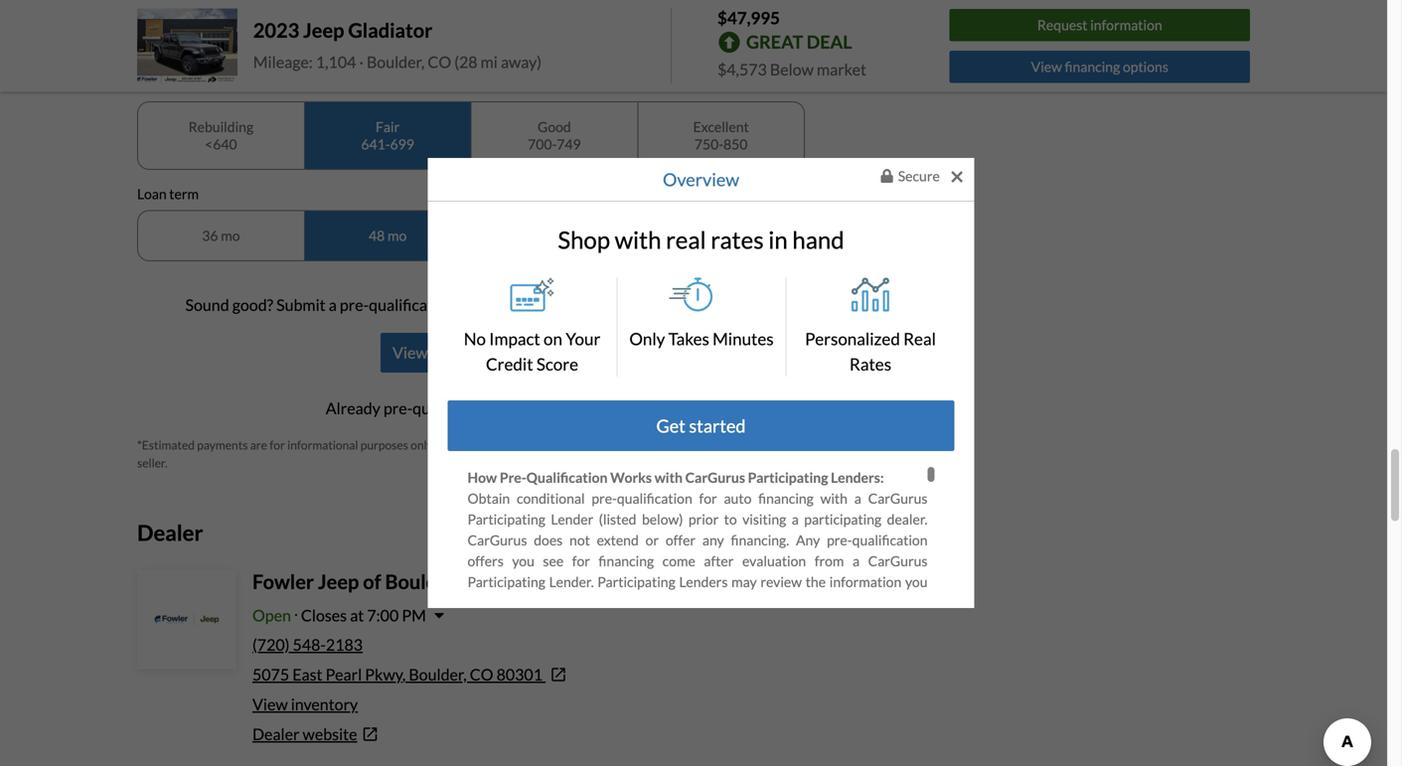 Task type: describe. For each thing, give the bounding box(es) containing it.
overview
[[663, 168, 740, 190]]

credit inside *estimated payments are for informational purposes only, and do not represent a financing offer or guarantee of credit from the seller.
[[716, 438, 747, 452]]

and inside how pre-qualification works with cargurus participating lenders: obtain conditional pre-qualification for auto financing with a cargurus participating lender (listed below) prior to visiting a participating dealer. cargurus does not extend or offer any financing. any pre-qualification offers you see for financing come after evaluation from a cargurus participating lender. participating lenders may review the information you provide to determine whether you pre-qualify with no impact to your credit score. if you pre-qualify with one or more of our participating lenders, you will be able to see your estimated monthly payments, aprs and offer summaries for vehicles you may be considering. your request for pre- qualification may not be submitted to all participating lenders.
[[868, 636, 891, 653]]

2 vertical spatial not
[[574, 678, 595, 695]]

request information
[[1038, 17, 1163, 34]]

qualification down dealer.
[[853, 532, 928, 549]]

participating up the provide
[[468, 574, 546, 591]]

5075
[[253, 665, 289, 684]]

visiting
[[743, 511, 787, 528]]

(listed
[[599, 511, 637, 528]]

a down participating at the right bottom
[[853, 553, 860, 570]]

*estimated
[[137, 438, 195, 452]]

already
[[326, 399, 381, 418]]

699
[[390, 135, 414, 152]]

and inside *estimated payments are for informational purposes only, and do not represent a financing offer or guarantee of credit from the seller.
[[437, 438, 457, 452]]

dealer for dealer
[[137, 520, 203, 546]]

rates.
[[718, 295, 757, 315]]

lenders.
[[793, 678, 844, 695]]

our
[[744, 616, 765, 632]]

participating down obtain
[[468, 511, 546, 528]]

shop with real rates in hand dialog
[[0, 0, 1403, 766]]

personalized
[[805, 329, 901, 349]]

will
[[468, 636, 489, 653]]

you down dealer.
[[906, 574, 928, 591]]

0 vertical spatial see
[[543, 553, 564, 570]]

retrieve your offer. link
[[482, 399, 617, 418]]

the inside *estimated payments are for informational purposes only, and do not represent a financing offer or guarantee of credit from the seller.
[[777, 438, 794, 452]]

are
[[250, 438, 267, 452]]

fowler jeep of boulder link
[[253, 570, 456, 594]]

you right lenders,
[[906, 616, 928, 632]]

close financing wizard image
[[952, 168, 963, 186]]

financing down sound good? submit a pre-qualification request now to get your personalized rates.
[[431, 343, 494, 362]]

more
[[692, 616, 724, 632]]

1 vertical spatial or
[[646, 532, 659, 549]]

mo for 60 mo
[[554, 227, 574, 244]]

lenders,
[[850, 616, 902, 632]]

request
[[1038, 17, 1088, 34]]

evaluation
[[743, 553, 806, 570]]

80301
[[497, 665, 543, 684]]

a up any
[[792, 511, 799, 528]]

your left offer.
[[545, 399, 577, 418]]

personalized real rates
[[805, 329, 936, 374]]

term
[[169, 185, 199, 202]]

qualification up below)
[[617, 490, 693, 507]]

with left real
[[615, 226, 662, 254]]

2183
[[326, 635, 363, 655]]

1 vertical spatial of
[[363, 570, 381, 594]]

with down whether
[[617, 616, 644, 632]]

$4,573
[[718, 60, 767, 79]]

good
[[538, 118, 571, 135]]

1 vertical spatial qualify
[[572, 616, 613, 632]]

36
[[202, 227, 218, 244]]

participating down 'impact'
[[769, 616, 846, 632]]

credit inside how pre-qualification works with cargurus participating lenders: obtain conditional pre-qualification for auto financing with a cargurus participating lender (listed below) prior to visiting a participating dealer. cargurus does not extend or offer any financing. any pre-qualification offers you see for financing come after evaluation from a cargurus participating lender. participating lenders may review the information you provide to determine whether you pre-qualify with no impact to your credit score. if you pre-qualify with one or more of our participating lenders, you will be able to see your estimated monthly payments, aprs and offer summaries for vehicles you may be considering. your request for pre- qualification may not be submitted to all participating lenders.
[[892, 595, 928, 612]]

jeep for fowler
[[318, 570, 359, 594]]

1,104
[[316, 52, 356, 71]]

0 vertical spatial qualify
[[706, 595, 748, 612]]

participating
[[804, 511, 882, 528]]

submit
[[276, 295, 326, 315]]

get
[[566, 295, 588, 315]]

for up lender.
[[572, 553, 590, 570]]

open closes at 7:00 pm
[[253, 606, 426, 625]]

offer inside *estimated payments are for informational purposes only, and do not represent a financing offer or guarantee of credit from the seller.
[[606, 438, 632, 452]]

2 horizontal spatial offer
[[898, 636, 928, 653]]

only
[[630, 329, 665, 349]]

for inside *estimated payments are for informational purposes only, and do not represent a financing offer or guarantee of credit from the seller.
[[270, 438, 285, 452]]

cargurus down dealer.
[[868, 553, 928, 570]]

shop
[[558, 226, 610, 254]]

qualification
[[527, 469, 608, 486]]

to down auto
[[724, 511, 737, 528]]

,
[[402, 665, 406, 684]]

36 mo
[[202, 227, 240, 244]]

extend
[[597, 532, 639, 549]]

provide
[[468, 595, 514, 612]]

cargurus up offers
[[468, 532, 527, 549]]

of inside how pre-qualification works with cargurus participating lenders: obtain conditional pre-qualification for auto financing with a cargurus participating lender (listed below) prior to visiting a participating dealer. cargurus does not extend or offer any financing. any pre-qualification offers you see for financing come after evaluation from a cargurus participating lender. participating lenders may review the information you provide to determine whether you pre-qualify with no impact to your credit score. if you pre-qualify with one or more of our participating lenders, you will be able to see your estimated monthly payments, aprs and offer summaries for vehicles you may be considering. your request for pre- qualification may not be submitted to all participating lenders.
[[728, 616, 740, 632]]

cargurus up dealer.
[[868, 490, 928, 507]]

fowler jeep of boulder
[[253, 570, 456, 594]]

if
[[508, 616, 517, 632]]

one
[[648, 616, 671, 632]]

the inside how pre-qualification works with cargurus participating lenders: obtain conditional pre-qualification for auto financing with a cargurus participating lender (listed below) prior to visiting a participating dealer. cargurus does not extend or offer any financing. any pre-qualification offers you see for financing come after evaluation from a cargurus participating lender. participating lenders may review the information you provide to determine whether you pre-qualify with no impact to your credit score. if you pre-qualify with one or more of our participating lenders, you will be able to see your estimated monthly payments, aprs and offer summaries for vehicles you may be considering. your request for pre- qualification may not be submitted to all participating lenders.
[[806, 574, 826, 591]]

boulder, inside 2023 jeep gladiator mileage: 1,104 · boulder, co (28 mi away)
[[367, 52, 425, 71]]

with down the guarantee
[[655, 469, 683, 486]]

how
[[468, 469, 497, 486]]

sound
[[185, 295, 229, 315]]

offers
[[468, 553, 504, 570]]

fair
[[376, 118, 400, 135]]

to right able
[[551, 636, 564, 653]]

750-
[[695, 135, 724, 152]]

loan term
[[137, 185, 199, 202]]

financing down request information button
[[1065, 58, 1121, 75]]

score.
[[468, 616, 504, 632]]

any
[[796, 532, 820, 549]]

retrieve
[[482, 399, 542, 418]]

below
[[770, 60, 814, 79]]

information inside request information button
[[1091, 17, 1163, 34]]

Down payment (0%) text field
[[138, 18, 804, 60]]

a right submit
[[329, 295, 337, 315]]

financing down the extend
[[599, 553, 654, 570]]

shop with real rates in hand
[[558, 226, 845, 254]]

works
[[611, 469, 652, 486]]

cargurus up auto
[[686, 469, 746, 486]]

offer.
[[580, 399, 617, 418]]

pkwy
[[365, 665, 402, 684]]

able
[[518, 636, 544, 653]]

your right get
[[591, 295, 623, 315]]

0 horizontal spatial credit
[[137, 76, 176, 93]]

548-
[[293, 635, 326, 655]]

financing up the visiting
[[759, 490, 814, 507]]

1 vertical spatial offer
[[666, 532, 696, 549]]

not inside *estimated payments are for informational purposes only, and do not represent a financing offer or guarantee of credit from the seller.
[[474, 438, 492, 452]]

1 horizontal spatial view financing options button
[[950, 51, 1251, 83]]

view for 'view financing options' button to the right
[[1032, 58, 1063, 75]]

options for bottom 'view financing options' button
[[498, 343, 550, 362]]

your inside how pre-qualification works with cargurus participating lenders: obtain conditional pre-qualification for auto financing with a cargurus participating lender (listed below) prior to visiting a participating dealer. cargurus does not extend or offer any financing. any pre-qualification offers you see for financing come after evaluation from a cargurus participating lender. participating lenders may review the information you provide to determine whether you pre-qualify with no impact to your credit score. if you pre-qualify with one or more of our participating lenders, you will be able to see your estimated monthly payments, aprs and offer summaries for vehicles you may be considering. your request for pre- qualification may not be submitted to all participating lenders.
[[787, 657, 816, 674]]

any
[[703, 532, 724, 549]]

boulder
[[385, 570, 456, 594]]

get
[[657, 415, 686, 437]]

a inside *estimated payments are for informational purposes only, and do not represent a financing offer or guarantee of credit from the seller.
[[548, 438, 554, 452]]

estimated
[[634, 636, 694, 653]]

$47,995
[[718, 7, 780, 28]]

now
[[515, 295, 545, 315]]

financing.
[[731, 532, 790, 549]]

participating up whether
[[598, 574, 676, 591]]

48
[[369, 227, 385, 244]]

850
[[724, 135, 748, 152]]

7:00
[[367, 606, 399, 625]]

started
[[689, 415, 746, 437]]

you right 'if'
[[520, 616, 543, 632]]

determine
[[534, 595, 597, 612]]

seller.
[[137, 456, 168, 470]]

participating up the visiting
[[748, 469, 829, 486]]

$4,573 below market
[[718, 60, 867, 79]]

view inventory
[[253, 695, 358, 714]]

get started
[[657, 415, 746, 437]]



Task type: vqa. For each thing, say whether or not it's contained in the screenshot.
Rebuilding
yes



Task type: locate. For each thing, give the bounding box(es) containing it.
<640
[[205, 135, 237, 152]]

2 horizontal spatial be
[[684, 657, 700, 674]]

takes
[[669, 329, 710, 349]]

caret down image
[[434, 608, 444, 624]]

your up "vehicles"
[[599, 636, 627, 653]]

1 vertical spatial the
[[806, 574, 826, 591]]

financing inside *estimated payments are for informational purposes only, and do not represent a financing offer or guarantee of credit from the seller.
[[556, 438, 604, 452]]

and left do
[[437, 438, 457, 452]]

may
[[732, 574, 757, 591], [652, 657, 677, 674], [546, 678, 571, 695]]

0 vertical spatial options
[[1123, 58, 1169, 75]]

1 vertical spatial from
[[815, 553, 844, 570]]

1 vertical spatial not
[[570, 532, 590, 549]]

view financing options down request information button
[[1032, 58, 1169, 75]]

2 vertical spatial of
[[728, 616, 740, 632]]

all
[[695, 678, 710, 695]]

1 vertical spatial jeep
[[318, 570, 359, 594]]

1 horizontal spatial qualify
[[706, 595, 748, 612]]

1 horizontal spatial dealer
[[253, 725, 300, 744]]

no
[[464, 329, 486, 349]]

0 horizontal spatial view financing options
[[393, 343, 550, 362]]

and down lenders,
[[868, 636, 891, 653]]

be
[[496, 636, 511, 653], [684, 657, 700, 674], [597, 678, 612, 695]]

0 horizontal spatial may
[[546, 678, 571, 695]]

*estimated payments are for informational purposes only, and do not represent a financing offer or guarantee of credit from the seller.
[[137, 438, 794, 470]]

not right do
[[474, 438, 492, 452]]

2023 jeep gladiator image
[[137, 8, 237, 84]]

be down "vehicles"
[[597, 678, 612, 695]]

a right represent
[[548, 438, 554, 452]]

open
[[253, 606, 291, 625]]

view financing options for 'view financing options' button to the right
[[1032, 58, 1169, 75]]

0 vertical spatial may
[[732, 574, 757, 591]]

you up submitted at left bottom
[[622, 657, 645, 674]]

0 horizontal spatial dealer
[[137, 520, 203, 546]]

72
[[702, 227, 719, 244]]

after
[[704, 553, 734, 570]]

1 mo from the left
[[221, 227, 240, 244]]

only,
[[411, 438, 435, 452]]

0 vertical spatial boulder,
[[367, 52, 425, 71]]

view for bottom 'view financing options' button
[[393, 343, 428, 362]]

be up the summaries on the left of the page
[[496, 636, 511, 653]]

or inside *estimated payments are for informational purposes only, and do not represent a financing offer or guarantee of credit from the seller.
[[634, 438, 646, 452]]

credit left 'score'
[[137, 76, 176, 93]]

credit down started
[[716, 438, 747, 452]]

0 horizontal spatial be
[[496, 636, 511, 653]]

mo right 48
[[388, 227, 407, 244]]

1 horizontal spatial see
[[571, 636, 592, 653]]

view down request
[[1032, 58, 1063, 75]]

request information button
[[950, 9, 1251, 41]]

0 horizontal spatial see
[[543, 553, 564, 570]]

1 horizontal spatial from
[[815, 553, 844, 570]]

(28
[[455, 52, 478, 71]]

sound good? submit a pre-qualification request now to get your personalized rates.
[[185, 295, 757, 315]]

aprs
[[828, 636, 861, 653]]

1 vertical spatial view financing options button
[[381, 333, 562, 373]]

jeep inside 2023 jeep gladiator mileage: 1,104 · boulder, co (28 mi away)
[[303, 18, 344, 42]]

informational
[[287, 438, 358, 452]]

1 horizontal spatial information
[[1091, 17, 1163, 34]]

deal
[[807, 31, 853, 53]]

request up no
[[458, 295, 512, 315]]

fowler jeep of boulder image
[[139, 572, 235, 668]]

0 horizontal spatial the
[[777, 438, 794, 452]]

qualify up "more"
[[706, 595, 748, 612]]

your
[[591, 295, 623, 315], [545, 399, 577, 418], [861, 595, 889, 612], [599, 636, 627, 653]]

options down request information button
[[1123, 58, 1169, 75]]

view up qualified?
[[393, 343, 428, 362]]

lenders
[[679, 574, 728, 591]]

1 horizontal spatial of
[[703, 438, 714, 452]]

credit inside no impact on your credit score
[[486, 354, 533, 374]]

1 horizontal spatial be
[[597, 678, 612, 695]]

boulder, right ,
[[409, 665, 467, 684]]

from inside *estimated payments are for informational purposes only, and do not represent a financing offer or guarantee of credit from the seller.
[[749, 438, 775, 452]]

your right 'on'
[[566, 329, 601, 349]]

come
[[663, 553, 696, 570]]

(720) 548-2183 link
[[253, 635, 363, 655]]

impact
[[800, 595, 841, 612]]

inventory
[[291, 695, 358, 714]]

1 horizontal spatial your
[[787, 657, 816, 674]]

view financing options button down request information button
[[950, 51, 1251, 83]]

0 vertical spatial information
[[1091, 17, 1163, 34]]

mo for 72 mo
[[721, 227, 740, 244]]

offer down lenders,
[[898, 636, 928, 653]]

from down any
[[815, 553, 844, 570]]

2 horizontal spatial view
[[1032, 58, 1063, 75]]

request down aprs
[[823, 657, 870, 674]]

0 horizontal spatial information
[[830, 574, 902, 591]]

641-
[[361, 135, 390, 152]]

how pre-qualification works with cargurus participating lenders: obtain conditional pre-qualification for auto financing with a cargurus participating lender (listed below) prior to visiting a participating dealer. cargurus does not extend or offer any financing. any pre-qualification offers you see for financing come after evaluation from a cargurus participating lender. participating lenders may review the information you provide to determine whether you pre-qualify with no impact to your credit score. if you pre-qualify with one or more of our participating lenders, you will be able to see your estimated monthly payments, aprs and offer summaries for vehicles you may be considering. your request for pre- qualification may not be submitted to all participating lenders.
[[468, 469, 928, 695]]

1 vertical spatial be
[[684, 657, 700, 674]]

request
[[458, 295, 512, 315], [823, 657, 870, 674]]

0 vertical spatial view financing options
[[1032, 58, 1169, 75]]

mo for 48 mo
[[388, 227, 407, 244]]

lenders:
[[831, 469, 884, 486]]

lock image
[[881, 169, 893, 183]]

1 vertical spatial your
[[787, 657, 816, 674]]

5075 east pearl pkwy , boulder, co 80301
[[253, 665, 543, 684]]

a down lenders:
[[855, 490, 862, 507]]

0 horizontal spatial view
[[253, 695, 288, 714]]

2 vertical spatial may
[[546, 678, 571, 695]]

1 horizontal spatial view
[[393, 343, 428, 362]]

see
[[543, 553, 564, 570], [571, 636, 592, 653]]

boulder,
[[367, 52, 425, 71], [409, 665, 467, 684]]

get started button
[[448, 401, 955, 451]]

of up 7:00
[[363, 570, 381, 594]]

participating
[[748, 469, 829, 486], [468, 511, 546, 528], [468, 574, 546, 591], [598, 574, 676, 591], [769, 616, 846, 632], [712, 678, 790, 695]]

east
[[292, 665, 323, 684]]

information up lenders,
[[830, 574, 902, 591]]

information inside how pre-qualification works with cargurus participating lenders: obtain conditional pre-qualification for auto financing with a cargurus participating lender (listed below) prior to visiting a participating dealer. cargurus does not extend or offer any financing. any pre-qualification offers you see for financing come after evaluation from a cargurus participating lender. participating lenders may review the information you provide to determine whether you pre-qualify with no impact to your credit score. if you pre-qualify with one or more of our participating lenders, you will be able to see your estimated monthly payments, aprs and offer summaries for vehicles you may be considering. your request for pre- qualification may not be submitted to all participating lenders.
[[830, 574, 902, 591]]

payments,
[[759, 636, 821, 653]]

1 horizontal spatial request
[[823, 657, 870, 674]]

1 horizontal spatial co
[[470, 665, 494, 684]]

0 horizontal spatial from
[[749, 438, 775, 452]]

0 vertical spatial jeep
[[303, 18, 344, 42]]

2 vertical spatial offer
[[898, 636, 928, 653]]

0 horizontal spatial your
[[566, 329, 601, 349]]

you up one at the left bottom of page
[[655, 595, 677, 612]]

purposes
[[361, 438, 408, 452]]

from inside how pre-qualification works with cargurus participating lenders: obtain conditional pre-qualification for auto financing with a cargurus participating lender (listed below) prior to visiting a participating dealer. cargurus does not extend or offer any financing. any pre-qualification offers you see for financing come after evaluation from a cargurus participating lender. participating lenders may review the information you provide to determine whether you pre-qualify with no impact to your credit score. if you pre-qualify with one or more of our participating lenders, you will be able to see your estimated monthly payments, aprs and offer summaries for vehicles you may be considering. your request for pre- qualification may not be submitted to all participating lenders.
[[815, 553, 844, 570]]

2 horizontal spatial may
[[732, 574, 757, 591]]

jeep
[[303, 18, 344, 42], [318, 570, 359, 594]]

2 vertical spatial be
[[597, 678, 612, 695]]

your up lenders,
[[861, 595, 889, 612]]

for down able
[[541, 657, 559, 674]]

to right 'impact'
[[845, 595, 858, 612]]

700-
[[528, 135, 557, 152]]

be up "all"
[[684, 657, 700, 674]]

impact
[[489, 329, 541, 349]]

see down does
[[543, 553, 564, 570]]

your down payments,
[[787, 657, 816, 674]]

with up participating at the right bottom
[[821, 490, 848, 507]]

1 vertical spatial information
[[830, 574, 902, 591]]

view financing options button down sound good? submit a pre-qualification request now to get your personalized rates.
[[381, 333, 562, 373]]

0 vertical spatial view
[[1032, 58, 1063, 75]]

mo for 36 mo
[[221, 227, 240, 244]]

1 horizontal spatial options
[[1123, 58, 1169, 75]]

to right the provide
[[518, 595, 531, 612]]

the up 'impact'
[[806, 574, 826, 591]]

or right one at the left bottom of page
[[675, 616, 688, 632]]

do
[[459, 438, 472, 452]]

1 vertical spatial may
[[652, 657, 677, 674]]

your inside no impact on your credit score
[[566, 329, 601, 349]]

mileage:
[[253, 52, 313, 71]]

dealer for dealer website
[[253, 725, 300, 744]]

0 horizontal spatial options
[[498, 343, 550, 362]]

0 horizontal spatial co
[[428, 52, 451, 71]]

conditional
[[517, 490, 585, 507]]

1 vertical spatial boulder,
[[409, 665, 467, 684]]

0 horizontal spatial of
[[363, 570, 381, 594]]

with
[[615, 226, 662, 254], [655, 469, 683, 486], [821, 490, 848, 507], [751, 595, 778, 612], [617, 616, 644, 632]]

dealer down seller.
[[137, 520, 203, 546]]

request inside how pre-qualification works with cargurus participating lenders: obtain conditional pre-qualification for auto financing with a cargurus participating lender (listed below) prior to visiting a participating dealer. cargurus does not extend or offer any financing. any pre-qualification offers you see for financing come after evaluation from a cargurus participating lender. participating lenders may review the information you provide to determine whether you pre-qualify with no impact to your credit score. if you pre-qualify with one or more of our participating lenders, you will be able to see your estimated monthly payments, aprs and offer summaries for vehicles you may be considering. your request for pre- qualification may not be submitted to all participating lenders.
[[823, 657, 870, 674]]

not
[[474, 438, 492, 452], [570, 532, 590, 549], [574, 678, 595, 695]]

1 horizontal spatial may
[[652, 657, 677, 674]]

1 horizontal spatial view financing options
[[1032, 58, 1169, 75]]

1 vertical spatial dealer
[[253, 725, 300, 744]]

jeep up open closes at 7:00 pm
[[318, 570, 359, 594]]

not down "vehicles"
[[574, 678, 595, 695]]

0 horizontal spatial offer
[[606, 438, 632, 452]]

1 vertical spatial see
[[571, 636, 592, 653]]

4 mo from the left
[[721, 227, 740, 244]]

0 horizontal spatial qualify
[[572, 616, 613, 632]]

secure
[[898, 167, 940, 184]]

not down lender
[[570, 532, 590, 549]]

of left "our"
[[728, 616, 740, 632]]

1 vertical spatial view financing options
[[393, 343, 550, 362]]

financing up qualification
[[556, 438, 604, 452]]

co inside 2023 jeep gladiator mileage: 1,104 · boulder, co (28 mi away)
[[428, 52, 451, 71]]

loan
[[137, 185, 167, 202]]

co
[[428, 52, 451, 71], [470, 665, 494, 684]]

credit score
[[137, 76, 212, 93]]

qualification down the summaries on the left of the page
[[468, 678, 543, 695]]

0 horizontal spatial and
[[437, 438, 457, 452]]

co down will
[[470, 665, 494, 684]]

60
[[536, 227, 552, 244]]

lender.
[[549, 574, 594, 591]]

0 horizontal spatial view financing options button
[[381, 333, 562, 373]]

3 mo from the left
[[554, 227, 574, 244]]

1 vertical spatial credit
[[486, 354, 533, 374]]

offer
[[606, 438, 632, 452], [666, 532, 696, 549], [898, 636, 928, 653]]

submitted
[[615, 678, 677, 695]]

monthly
[[702, 636, 752, 653]]

rebuilding <640
[[189, 118, 254, 152]]

rates
[[850, 354, 892, 374]]

0 vertical spatial or
[[634, 438, 646, 452]]

minutes
[[713, 329, 774, 349]]

mi
[[481, 52, 498, 71]]

or up works on the bottom
[[634, 438, 646, 452]]

co left (28
[[428, 52, 451, 71]]

0 vertical spatial credit
[[716, 438, 747, 452]]

information right request
[[1091, 17, 1163, 34]]

mo right "60"
[[554, 227, 574, 244]]

see up "vehicles"
[[571, 636, 592, 653]]

to left "all"
[[680, 678, 693, 695]]

0 vertical spatial and
[[437, 438, 457, 452]]

0 vertical spatial request
[[458, 295, 512, 315]]

boulder, down gladiator
[[367, 52, 425, 71]]

does
[[534, 532, 563, 549]]

pm
[[402, 606, 426, 625]]

view financing options for bottom 'view financing options' button
[[393, 343, 550, 362]]

view down 5075
[[253, 695, 288, 714]]

options for 'view financing options' button to the right
[[1123, 58, 1169, 75]]

0 vertical spatial the
[[777, 438, 794, 452]]

for up prior on the bottom of page
[[699, 490, 717, 507]]

the up the visiting
[[777, 438, 794, 452]]

1 horizontal spatial credit
[[486, 354, 533, 374]]

below)
[[642, 511, 683, 528]]

to left get
[[548, 295, 563, 315]]

offer up come on the left
[[666, 532, 696, 549]]

of down get started
[[703, 438, 714, 452]]

1 horizontal spatial the
[[806, 574, 826, 591]]

mo right 72
[[721, 227, 740, 244]]

0 vertical spatial offer
[[606, 438, 632, 452]]

0 vertical spatial dealer
[[137, 520, 203, 546]]

offer up works on the bottom
[[606, 438, 632, 452]]

participating down considering.
[[712, 678, 790, 695]]

credit
[[137, 76, 176, 93], [486, 354, 533, 374]]

of inside *estimated payments are for informational purposes only, and do not represent a financing offer or guarantee of credit from the seller.
[[703, 438, 714, 452]]

you down does
[[512, 553, 535, 570]]

pre-
[[500, 469, 527, 486]]

with up "our"
[[751, 595, 778, 612]]

1 vertical spatial options
[[498, 343, 550, 362]]

48 mo
[[369, 227, 407, 244]]

cargurus
[[686, 469, 746, 486], [868, 490, 928, 507], [468, 532, 527, 549], [868, 553, 928, 570]]

may down after
[[732, 574, 757, 591]]

for down lenders,
[[877, 657, 895, 674]]

1 vertical spatial and
[[868, 636, 891, 653]]

0 vertical spatial credit
[[137, 76, 176, 93]]

mo right 36
[[221, 227, 240, 244]]

no
[[781, 595, 797, 612]]

financing
[[1065, 58, 1121, 75], [431, 343, 494, 362], [556, 438, 604, 452], [759, 490, 814, 507], [599, 553, 654, 570]]

1 vertical spatial credit
[[892, 595, 928, 612]]

1 horizontal spatial offer
[[666, 532, 696, 549]]

vehicles
[[566, 657, 615, 674]]

considering.
[[707, 657, 780, 674]]

review
[[761, 574, 802, 591]]

2023
[[253, 18, 299, 42]]

0 vertical spatial your
[[566, 329, 601, 349]]

1 horizontal spatial credit
[[892, 595, 928, 612]]

payments
[[197, 438, 248, 452]]

0 vertical spatial be
[[496, 636, 511, 653]]

score
[[179, 76, 212, 93]]

credit down 'impact'
[[486, 354, 533, 374]]

0 vertical spatial from
[[749, 438, 775, 452]]

1 horizontal spatial and
[[868, 636, 891, 653]]

qualified?
[[413, 399, 479, 418]]

or down below)
[[646, 532, 659, 549]]

1 vertical spatial co
[[470, 665, 494, 684]]

rebuilding
[[189, 118, 254, 135]]

no impact on your credit score
[[464, 329, 601, 374]]

0 vertical spatial not
[[474, 438, 492, 452]]

for right are
[[270, 438, 285, 452]]

2 mo from the left
[[388, 227, 407, 244]]

good?
[[232, 295, 273, 315]]

from up auto
[[749, 438, 775, 452]]

0 vertical spatial co
[[428, 52, 451, 71]]

749
[[557, 135, 581, 152]]

qualify down "determine"
[[572, 616, 613, 632]]

score
[[537, 354, 579, 374]]

1 vertical spatial request
[[823, 657, 870, 674]]

jeep for 2023
[[303, 18, 344, 42]]

2 vertical spatial view
[[253, 695, 288, 714]]

obtain
[[468, 490, 510, 507]]

dealer down view inventory link
[[253, 725, 300, 744]]

0 vertical spatial view financing options button
[[950, 51, 1251, 83]]

whether
[[600, 595, 652, 612]]

1 vertical spatial view
[[393, 343, 428, 362]]

qualification down 48 mo
[[369, 295, 455, 315]]

2 horizontal spatial of
[[728, 616, 740, 632]]

0 horizontal spatial credit
[[716, 438, 747, 452]]

0 horizontal spatial request
[[458, 295, 512, 315]]

options down now at left
[[498, 343, 550, 362]]

closes
[[301, 606, 347, 625]]

pre-
[[340, 295, 369, 315], [384, 399, 413, 418], [592, 490, 617, 507], [827, 532, 853, 549], [681, 595, 706, 612], [546, 616, 572, 632], [903, 657, 928, 674]]

2 vertical spatial or
[[675, 616, 688, 632]]

credit up lenders,
[[892, 595, 928, 612]]

0 vertical spatial of
[[703, 438, 714, 452]]

credit
[[716, 438, 747, 452], [892, 595, 928, 612]]

your
[[566, 329, 601, 349], [787, 657, 816, 674]]



